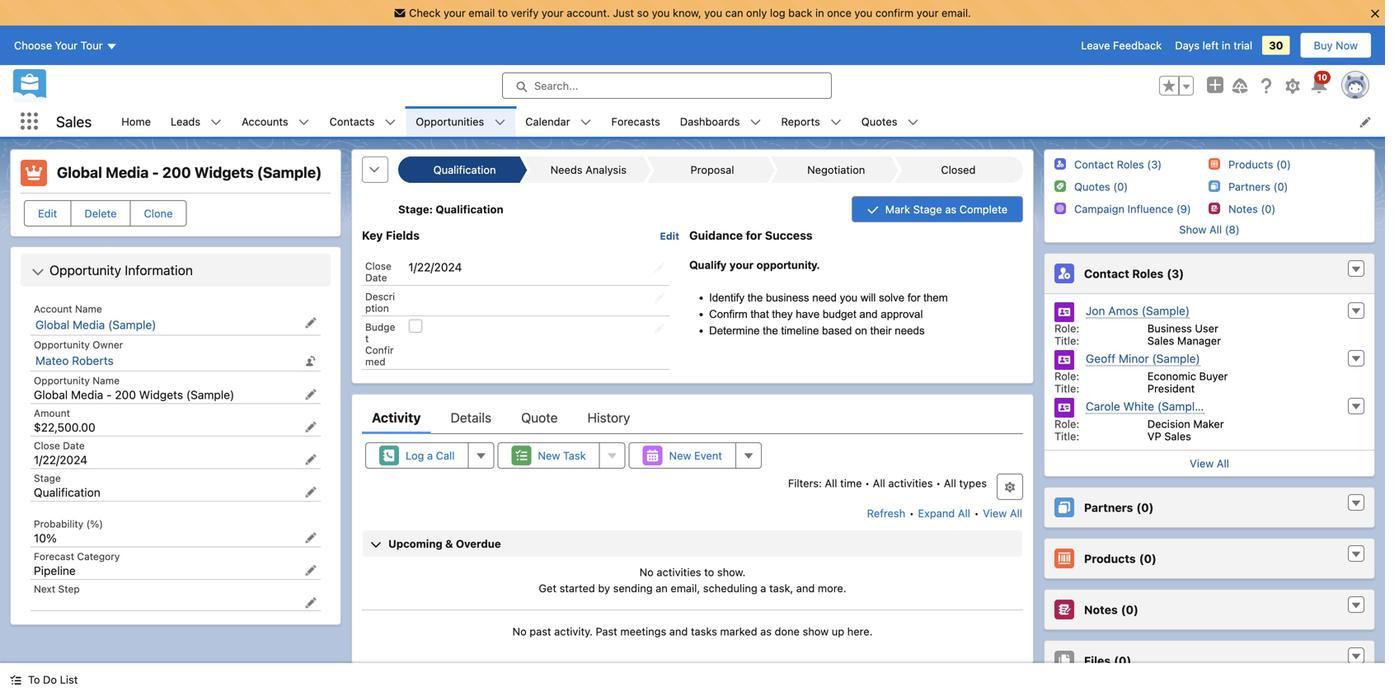 Task type: describe. For each thing, give the bounding box(es) containing it.
business
[[1147, 322, 1192, 335]]

need
[[812, 292, 837, 304]]

contact for contact roles (3)
[[1084, 267, 1129, 281]]

sales manager
[[1147, 335, 1221, 347]]

(sample) for geoff minor (sample)
[[1152, 352, 1200, 366]]

geoff minor (sample) image
[[1054, 350, 1074, 370]]

delete
[[84, 207, 117, 220]]

stage for stage : qualification
[[398, 203, 429, 216]]

negotiation link
[[778, 157, 891, 183]]

text default image inside dashboards list item
[[750, 117, 761, 128]]

products (0) link
[[1228, 158, 1291, 171]]

sending
[[613, 582, 653, 595]]

as inside button
[[945, 203, 957, 216]]

tab list containing activity
[[362, 401, 1023, 434]]

leads list item
[[161, 106, 232, 137]]

closed link
[[902, 157, 1015, 183]]

log a call button
[[365, 443, 469, 469]]

dashboards link
[[670, 106, 750, 137]]

no for activities
[[639, 566, 654, 579]]

forecast
[[34, 551, 74, 563]]

their
[[870, 325, 892, 337]]

contact roles (3)
[[1074, 158, 1162, 171]]

contacts
[[330, 115, 375, 128]]

geoff
[[1086, 352, 1116, 366]]

meetings
[[620, 626, 666, 638]]

1 vertical spatial date
[[63, 440, 85, 452]]

economic
[[1147, 370, 1196, 383]]

reports link
[[771, 106, 830, 137]]

past
[[530, 626, 551, 638]]

accounts
[[242, 115, 288, 128]]

contact roles image
[[1054, 158, 1066, 170]]

next step
[[34, 584, 80, 595]]

edit forecast category image
[[305, 565, 317, 577]]

1 horizontal spatial date
[[365, 272, 387, 283]]

forecasts
[[611, 115, 660, 128]]

sales for sales manager
[[1147, 335, 1174, 347]]

expand all button
[[917, 500, 971, 527]]

calendar list item
[[516, 106, 601, 137]]

to inside no activities to show. get started by sending an email, scheduling a task, and more.
[[704, 566, 714, 579]]

text default image inside to do list button
[[10, 675, 21, 686]]

text default image for calendar
[[580, 117, 592, 128]]

(0) for files (0)
[[1114, 654, 1131, 668]]

opportunity for opportunity owner
[[34, 339, 90, 351]]

so
[[637, 7, 649, 19]]

overdue
[[456, 538, 501, 550]]

title: for jon amos (sample)
[[1054, 335, 1079, 347]]

roberts
[[72, 354, 114, 368]]

0 vertical spatial global media - 200 widgets (sample)
[[57, 164, 322, 181]]

products (0)
[[1084, 552, 1157, 566]]

an
[[656, 582, 668, 595]]

log
[[406, 450, 424, 462]]

text default image for leads
[[210, 117, 222, 128]]

(0) for products (0)
[[1139, 552, 1157, 566]]

forecast category
[[34, 551, 120, 563]]

0 vertical spatial global
[[57, 164, 102, 181]]

proposal link
[[654, 157, 767, 183]]

opportunity owner
[[34, 339, 123, 351]]

refresh button
[[866, 500, 906, 527]]

0 vertical spatial to
[[498, 7, 508, 19]]

history
[[587, 410, 630, 426]]

contact roles (3) link
[[1074, 158, 1162, 171]]

1 vertical spatial view all link
[[982, 500, 1023, 527]]

have
[[796, 308, 820, 321]]

check
[[409, 7, 441, 19]]

1 horizontal spatial -
[[152, 164, 159, 181]]

qualify
[[689, 259, 727, 271]]

:
[[429, 203, 433, 216]]

to do list button
[[0, 664, 88, 697]]

1 vertical spatial -
[[106, 388, 112, 402]]

new for new event
[[669, 450, 691, 462]]

notes (0) link
[[1228, 203, 1276, 216]]

filters: all time • all activities • all types
[[788, 477, 987, 490]]

calendar link
[[516, 106, 580, 137]]

2 vertical spatial and
[[669, 626, 688, 638]]

edit next step image
[[305, 598, 317, 609]]

activity.
[[554, 626, 593, 638]]

home link
[[112, 106, 161, 137]]

calendar
[[525, 115, 570, 128]]

(%)
[[86, 519, 103, 530]]

past
[[596, 626, 617, 638]]

leave
[[1081, 39, 1110, 52]]

all left (8) at top right
[[1209, 223, 1222, 236]]

search... button
[[502, 73, 832, 99]]

view inside contact roles element
[[1190, 458, 1214, 470]]

contacts link
[[320, 106, 384, 137]]

0 horizontal spatial in
[[815, 7, 824, 19]]

refresh • expand all • view all
[[867, 507, 1022, 520]]

carole white (sample) image
[[1054, 398, 1074, 418]]

new event button
[[629, 443, 736, 469]]

new event
[[669, 450, 722, 462]]

partners image
[[1209, 181, 1220, 192]]

• down types
[[974, 507, 979, 520]]

ption
[[365, 302, 389, 314]]

campaign
[[1074, 203, 1125, 215]]

2 vertical spatial media
[[71, 388, 103, 402]]

role: for geoff
[[1054, 370, 1079, 383]]

no for past
[[512, 626, 527, 638]]

show
[[1179, 223, 1207, 236]]

files (0)
[[1084, 654, 1131, 668]]

1 vertical spatial global
[[35, 318, 69, 332]]

global media (sample)
[[35, 318, 156, 332]]

name for account name
[[75, 303, 102, 315]]

0 vertical spatial the
[[748, 292, 763, 304]]

all inside contact roles element
[[1217, 458, 1229, 470]]

vp sales
[[1147, 430, 1191, 443]]

key fields
[[362, 229, 420, 242]]

t
[[365, 333, 369, 344]]

all right time
[[873, 477, 885, 490]]

accounts link
[[232, 106, 298, 137]]

buy now
[[1314, 39, 1358, 52]]

0 vertical spatial widgets
[[194, 164, 254, 181]]

path options list box
[[398, 157, 1023, 183]]

upcoming
[[388, 538, 443, 550]]

opportunity image
[[21, 160, 47, 186]]

0 vertical spatial media
[[106, 164, 149, 181]]

choose your tour button
[[13, 32, 118, 59]]

• left expand
[[909, 507, 914, 520]]

your left the email
[[444, 7, 466, 19]]

marked
[[720, 626, 757, 638]]

(sample) for carole white (sample)
[[1157, 400, 1206, 413]]

only
[[746, 7, 767, 19]]

confir
[[365, 344, 394, 356]]

your left 'email.'
[[917, 7, 939, 19]]

1 vertical spatial widgets
[[139, 388, 183, 402]]

here.
[[847, 626, 873, 638]]

carole white (sample) link
[[1086, 400, 1206, 414]]

text default image for quotes
[[907, 117, 919, 128]]

1 horizontal spatial view all link
[[1045, 450, 1374, 477]]

now
[[1336, 39, 1358, 52]]

role: for jon
[[1054, 322, 1079, 335]]

1 vertical spatial qualification
[[436, 203, 503, 216]]

budge
[[365, 321, 395, 333]]

roles
[[1132, 267, 1163, 281]]

1 horizontal spatial activities
[[888, 477, 933, 490]]

needs
[[550, 164, 582, 176]]

needs analysis
[[550, 164, 627, 176]]

buyer
[[1199, 370, 1228, 383]]

sales for sales
[[56, 113, 92, 130]]

jon amos (sample) image
[[1054, 303, 1074, 322]]

partners (0)
[[1084, 501, 1154, 515]]

0 horizontal spatial for
[[746, 229, 762, 242]]

leads link
[[161, 106, 210, 137]]

owner
[[93, 339, 123, 351]]

stage : qualification
[[398, 203, 503, 216]]

1 horizontal spatial close
[[365, 260, 391, 272]]

all left types
[[944, 477, 956, 490]]

opportunity.
[[756, 259, 820, 271]]

10%
[[34, 532, 57, 545]]

days left in trial
[[1175, 39, 1252, 52]]

1 vertical spatial close
[[34, 440, 60, 452]]

2 vertical spatial sales
[[1164, 430, 1191, 443]]

new task
[[538, 450, 586, 462]]

feedback
[[1113, 39, 1162, 52]]

quote link
[[521, 401, 558, 434]]



Task type: locate. For each thing, give the bounding box(es) containing it.
edit opportunity name image
[[305, 389, 317, 401]]

your
[[444, 7, 466, 19], [542, 7, 564, 19], [917, 7, 939, 19], [730, 259, 753, 271]]

1/22/2024 down $22,500.00
[[34, 453, 87, 467]]

campaign influence image
[[1054, 203, 1066, 214]]

accounts list item
[[232, 106, 320, 137]]

a left "task,"
[[760, 582, 766, 595]]

mateo roberts link
[[35, 354, 114, 369]]

your right verify
[[542, 7, 564, 19]]

budget
[[823, 308, 856, 321]]

to left show.
[[704, 566, 714, 579]]

1 horizontal spatial close date
[[365, 260, 391, 283]]

0 horizontal spatial as
[[760, 626, 772, 638]]

0 vertical spatial in
[[815, 7, 824, 19]]

and left the 'tasks'
[[669, 626, 688, 638]]

1 vertical spatial edit
[[660, 230, 679, 242]]

0 horizontal spatial close date
[[34, 440, 85, 452]]

global media - 200 widgets (sample)
[[57, 164, 322, 181], [34, 388, 234, 402]]

view all link down maker
[[1045, 450, 1374, 477]]

as left done
[[760, 626, 772, 638]]

0 horizontal spatial to
[[498, 7, 508, 19]]

(sample) for global media (sample)
[[108, 318, 156, 332]]

1 horizontal spatial new
[[669, 450, 691, 462]]

sales right vp
[[1164, 430, 1191, 443]]

you right so
[[652, 7, 670, 19]]

notes (0)
[[1084, 603, 1138, 617]]

role: down geoff minor (sample) image
[[1054, 418, 1079, 430]]

list containing home
[[112, 106, 1385, 137]]

home
[[121, 115, 151, 128]]

0 vertical spatial title:
[[1054, 335, 1079, 347]]

and inside no activities to show. get started by sending an email, scheduling a task, and more.
[[796, 582, 815, 595]]

decision maker
[[1147, 418, 1224, 430]]

1 vertical spatial 200
[[115, 388, 136, 402]]

0 horizontal spatial view all link
[[982, 500, 1023, 527]]

1 horizontal spatial a
[[760, 582, 766, 595]]

new left task
[[538, 450, 560, 462]]

name up global media (sample)
[[75, 303, 102, 315]]

your
[[55, 39, 78, 52]]

choose your tour
[[14, 39, 103, 52]]

200 up clone button
[[162, 164, 191, 181]]

2 title: from the top
[[1054, 383, 1079, 395]]

edit close date image
[[305, 454, 317, 466]]

opportunity for opportunity name
[[34, 375, 90, 387]]

close date
[[365, 260, 391, 283], [34, 440, 85, 452]]

all down maker
[[1217, 458, 1229, 470]]

text default image inside quotes list item
[[907, 117, 919, 128]]

activities up the email,
[[657, 566, 701, 579]]

opportunity for opportunity information
[[49, 263, 121, 278]]

files
[[1084, 654, 1111, 668]]

amount
[[34, 408, 70, 419]]

0 vertical spatial -
[[152, 164, 159, 181]]

as left the complete
[[945, 203, 957, 216]]

tour
[[80, 39, 103, 52]]

sales left home
[[56, 113, 92, 130]]

(0) right files on the right
[[1114, 654, 1131, 668]]

(sample)
[[257, 164, 322, 181], [1142, 304, 1190, 318], [108, 318, 156, 332], [1152, 352, 1200, 366], [186, 388, 234, 402], [1157, 400, 1206, 413]]

1 horizontal spatial view
[[1190, 458, 1214, 470]]

mateo
[[35, 354, 69, 368]]

global up amount
[[34, 388, 68, 402]]

stage inside button
[[913, 203, 942, 216]]

title: up carole white (sample) icon
[[1054, 383, 1079, 395]]

0 vertical spatial qualification
[[433, 164, 496, 176]]

opportunities link
[[406, 106, 494, 137]]

search...
[[534, 80, 578, 92]]

0 horizontal spatial -
[[106, 388, 112, 402]]

show.
[[717, 566, 746, 579]]

- down opportunity name
[[106, 388, 112, 402]]

0 vertical spatial no
[[639, 566, 654, 579]]

quotes list item
[[851, 106, 929, 137]]

0 vertical spatial edit
[[38, 207, 57, 220]]

qualification right :
[[436, 203, 503, 216]]

$22,500.00
[[34, 421, 95, 434]]

sales
[[56, 113, 92, 130], [1147, 335, 1174, 347], [1164, 430, 1191, 443]]

0 horizontal spatial close
[[34, 440, 60, 452]]

opportunity down the mateo
[[34, 375, 90, 387]]

(0) for partners (0)
[[1136, 501, 1154, 515]]

view all
[[1190, 458, 1229, 470]]

global right opportunity image
[[57, 164, 102, 181]]

date
[[365, 272, 387, 283], [63, 440, 85, 452]]

text default image inside opportunities list item
[[494, 117, 506, 128]]

email.
[[942, 7, 971, 19]]

no up sending
[[639, 566, 654, 579]]

refresh
[[867, 507, 905, 520]]

media up 'delete'
[[106, 164, 149, 181]]

date down $22,500.00
[[63, 440, 85, 452]]

1 horizontal spatial 1/22/2024
[[408, 260, 462, 274]]

you right once
[[854, 7, 873, 19]]

qualification up probability (%)
[[34, 486, 100, 500]]

1 vertical spatial contact
[[1084, 267, 1129, 281]]

all left time
[[825, 477, 837, 490]]

for inside identify the business need you will solve for them confirm that they have budget and approval determine the timeline based on their needs
[[908, 292, 920, 304]]

activity
[[372, 410, 421, 426]]

text default image inside opportunity information dropdown button
[[31, 266, 45, 279]]

opportunity inside dropdown button
[[49, 263, 121, 278]]

0 vertical spatial role:
[[1054, 322, 1079, 335]]

no left past
[[512, 626, 527, 638]]

1 new from the left
[[538, 450, 560, 462]]

probability (%)
[[34, 519, 103, 530]]

you left can on the top right
[[704, 7, 722, 19]]

products image
[[1209, 158, 1220, 170]]

the up 'that'
[[748, 292, 763, 304]]

verify
[[511, 7, 539, 19]]

2 vertical spatial qualification
[[34, 486, 100, 500]]

list
[[60, 674, 78, 686]]

edit amount image
[[305, 422, 317, 433]]

stage up probability
[[34, 473, 61, 484]]

0 vertical spatial and
[[859, 308, 878, 321]]

account name
[[34, 303, 102, 315]]

0 vertical spatial sales
[[56, 113, 92, 130]]

sales up geoff minor (sample)
[[1147, 335, 1174, 347]]

economic buyer
[[1147, 370, 1228, 383]]

and inside identify the business need you will solve for them confirm that they have budget and approval determine the timeline based on their needs
[[859, 308, 878, 321]]

0 horizontal spatial activities
[[657, 566, 701, 579]]

text default image
[[384, 117, 396, 128], [494, 117, 506, 128], [750, 117, 761, 128], [830, 117, 842, 128], [1350, 264, 1362, 275], [31, 266, 45, 279], [1350, 498, 1362, 510], [1350, 600, 1362, 612], [10, 675, 21, 686]]

quotes (0)
[[1074, 181, 1128, 193]]

by
[[598, 582, 610, 595]]

1/22/2024 down fields
[[408, 260, 462, 274]]

• right time
[[865, 477, 870, 490]]

dashboards list item
[[670, 106, 771, 137]]

0 horizontal spatial 1/22/2024
[[34, 453, 87, 467]]

(sample) inside 'link'
[[1152, 352, 1200, 366]]

• up expand
[[936, 477, 941, 490]]

2 horizontal spatial and
[[859, 308, 878, 321]]

qualification up stage : qualification
[[433, 164, 496, 176]]

edit probability (%) image
[[305, 533, 317, 544]]

text default image inside calendar 'list item'
[[580, 117, 592, 128]]

0 vertical spatial a
[[427, 450, 433, 462]]

edit left guidance
[[660, 230, 679, 242]]

show all (8) link
[[1179, 223, 1240, 236]]

(0) right products on the right of the page
[[1139, 552, 1157, 566]]

1 vertical spatial title:
[[1054, 383, 1079, 395]]

close down $22,500.00
[[34, 440, 60, 452]]

1 role: from the top
[[1054, 322, 1079, 335]]

no inside no activities to show. get started by sending an email, scheduling a task, and more.
[[639, 566, 654, 579]]

stage for stage
[[34, 473, 61, 484]]

text default image inside leads list item
[[210, 117, 222, 128]]

view down types
[[983, 507, 1007, 520]]

0 vertical spatial close date
[[365, 260, 391, 283]]

(0) for notes (0)
[[1121, 603, 1138, 617]]

1 vertical spatial in
[[1222, 39, 1231, 52]]

- up clone button
[[152, 164, 159, 181]]

stage right mark
[[913, 203, 942, 216]]

0 vertical spatial name
[[75, 303, 102, 315]]

activities inside no activities to show. get started by sending an email, scheduling a task, and more.
[[657, 566, 701, 579]]

new left event
[[669, 450, 691, 462]]

close up descri at the top of the page
[[365, 260, 391, 272]]

0 horizontal spatial 200
[[115, 388, 136, 402]]

3 role: from the top
[[1054, 418, 1079, 430]]

contact roles element
[[1044, 253, 1375, 477]]

1 vertical spatial and
[[796, 582, 815, 595]]

0 horizontal spatial a
[[427, 450, 433, 462]]

text default image inside accounts list item
[[298, 117, 310, 128]]

1 title: from the top
[[1054, 335, 1079, 347]]

2 new from the left
[[669, 450, 691, 462]]

title: for geoff minor (sample)
[[1054, 383, 1079, 395]]

0 horizontal spatial widgets
[[139, 388, 183, 402]]

0 vertical spatial for
[[746, 229, 762, 242]]

role: up geoff minor (sample) image
[[1054, 322, 1079, 335]]

3 title: from the top
[[1054, 430, 1079, 443]]

stage up fields
[[398, 203, 429, 216]]

1 horizontal spatial stage
[[398, 203, 429, 216]]

1 horizontal spatial edit
[[660, 230, 679, 242]]

name for opportunity name
[[93, 375, 120, 387]]

time
[[840, 477, 862, 490]]

text default image inside contacts list item
[[384, 117, 396, 128]]

a inside no activities to show. get started by sending an email, scheduling a task, and more.
[[760, 582, 766, 595]]

opportunity information
[[49, 263, 193, 278]]

all
[[1209, 223, 1222, 236], [1217, 458, 1229, 470], [825, 477, 837, 490], [873, 477, 885, 490], [944, 477, 956, 490], [958, 507, 970, 520], [1010, 507, 1022, 520]]

you inside identify the business need you will solve for them confirm that they have budget and approval determine the timeline based on their needs
[[840, 292, 858, 304]]

key
[[362, 229, 383, 242]]

activities up the refresh button
[[888, 477, 933, 490]]

group
[[1159, 76, 1194, 96]]

edit account name image
[[305, 317, 317, 329]]

edit down opportunity image
[[38, 207, 57, 220]]

0 vertical spatial as
[[945, 203, 957, 216]]

your down guidance for success
[[730, 259, 753, 271]]

global media - 200 widgets (sample) down roberts
[[34, 388, 234, 402]]

you up budget
[[840, 292, 858, 304]]

forecasts link
[[601, 106, 670, 137]]

contact for contact roles (3)
[[1074, 158, 1114, 171]]

0 vertical spatial 200
[[162, 164, 191, 181]]

jon
[[1086, 304, 1105, 318]]

will
[[861, 292, 876, 304]]

1 vertical spatial global media - 200 widgets (sample)
[[34, 388, 234, 402]]

notes (0)
[[1228, 203, 1276, 215]]

1 horizontal spatial no
[[639, 566, 654, 579]]

text default image inside the reports list item
[[830, 117, 842, 128]]

false image
[[408, 319, 422, 333]]

clone
[[144, 207, 173, 220]]

0 vertical spatial contact
[[1074, 158, 1114, 171]]

and down will
[[859, 308, 878, 321]]

role: up carole white (sample) icon
[[1054, 370, 1079, 383]]

0 vertical spatial view all link
[[1045, 450, 1374, 477]]

opportunity
[[49, 263, 121, 278], [34, 339, 90, 351], [34, 375, 90, 387]]

know,
[[673, 7, 701, 19]]

1 horizontal spatial as
[[945, 203, 957, 216]]

1 vertical spatial opportunity
[[34, 339, 90, 351]]

for up qualify your opportunity.
[[746, 229, 762, 242]]

mark stage as complete
[[885, 203, 1008, 216]]

check your email to verify your account. just so you know, you can only log back in once you confirm your email.
[[409, 7, 971, 19]]

•
[[865, 477, 870, 490], [936, 477, 941, 490], [909, 507, 914, 520], [974, 507, 979, 520]]

text default image for accounts
[[298, 117, 310, 128]]

maker
[[1193, 418, 1224, 430]]

view all link down types
[[982, 500, 1023, 527]]

delete button
[[70, 200, 131, 227]]

global media - 200 widgets (sample) down leads
[[57, 164, 322, 181]]

new for new task
[[538, 450, 560, 462]]

a inside button
[[427, 450, 433, 462]]

name down roberts
[[93, 375, 120, 387]]

view down maker
[[1190, 458, 1214, 470]]

2 role: from the top
[[1054, 370, 1079, 383]]

edit stage image
[[305, 487, 317, 498]]

1 horizontal spatial in
[[1222, 39, 1231, 52]]

needs
[[895, 325, 925, 337]]

1 vertical spatial name
[[93, 375, 120, 387]]

timeline
[[781, 325, 819, 337]]

carole
[[1086, 400, 1120, 413]]

edit button
[[24, 200, 71, 227]]

title: down carole white (sample) icon
[[1054, 430, 1079, 443]]

1 vertical spatial sales
[[1147, 335, 1174, 347]]

edit inside button
[[38, 207, 57, 220]]

title: for carole white (sample)
[[1054, 430, 1079, 443]]

quotes image
[[1054, 181, 1066, 192]]

contact up jon
[[1084, 267, 1129, 281]]

&
[[445, 538, 453, 550]]

qualification inside qualification link
[[433, 164, 496, 176]]

1 horizontal spatial widgets
[[194, 164, 254, 181]]

200 down opportunity name
[[115, 388, 136, 402]]

opportunity up account name
[[49, 263, 121, 278]]

text default image
[[210, 117, 222, 128], [298, 117, 310, 128], [580, 117, 592, 128], [907, 117, 919, 128], [1350, 549, 1362, 561], [1350, 651, 1362, 663]]

close date down $22,500.00
[[34, 440, 85, 452]]

1 vertical spatial as
[[760, 626, 772, 638]]

no
[[639, 566, 654, 579], [512, 626, 527, 638]]

as
[[945, 203, 957, 216], [760, 626, 772, 638]]

1 vertical spatial close date
[[34, 440, 85, 452]]

to do list
[[28, 674, 78, 686]]

0 horizontal spatial and
[[669, 626, 688, 638]]

notes image
[[1209, 203, 1220, 214]]

no past activity. past meetings and tasks marked as done show up here.
[[512, 626, 873, 638]]

date up descri at the top of the page
[[365, 272, 387, 283]]

list
[[112, 106, 1385, 137]]

influence (9)
[[1128, 203, 1191, 215]]

2 vertical spatial global
[[34, 388, 68, 402]]

1 vertical spatial for
[[908, 292, 920, 304]]

scheduling
[[703, 582, 757, 595]]

0 horizontal spatial stage
[[34, 473, 61, 484]]

campaign influence (9)
[[1074, 203, 1191, 215]]

to right the email
[[498, 7, 508, 19]]

0 vertical spatial activities
[[888, 477, 933, 490]]

title: up geoff minor (sample) image
[[1054, 335, 1079, 347]]

1 horizontal spatial and
[[796, 582, 815, 595]]

media down opportunity name
[[71, 388, 103, 402]]

contacts list item
[[320, 106, 406, 137]]

view all link
[[1045, 450, 1374, 477], [982, 500, 1023, 527]]

1 horizontal spatial 200
[[162, 164, 191, 181]]

(sample) for jon amos (sample)
[[1142, 304, 1190, 318]]

2 vertical spatial title:
[[1054, 430, 1079, 443]]

global media (sample) link
[[35, 318, 156, 333]]

0 horizontal spatial edit
[[38, 207, 57, 220]]

a right log
[[427, 450, 433, 462]]

all right expand
[[958, 507, 970, 520]]

guidance
[[689, 229, 743, 242]]

roles (3)
[[1117, 158, 1162, 171]]

in right back
[[815, 7, 824, 19]]

2 vertical spatial opportunity
[[34, 375, 90, 387]]

back
[[788, 7, 812, 19]]

0 horizontal spatial view
[[983, 507, 1007, 520]]

log a call
[[406, 450, 455, 462]]

1 vertical spatial the
[[763, 325, 778, 337]]

0 horizontal spatial new
[[538, 450, 560, 462]]

0 vertical spatial close
[[365, 260, 391, 272]]

geoff minor (sample) link
[[1086, 352, 1200, 366]]

opportunity up the mateo
[[34, 339, 90, 351]]

1 vertical spatial no
[[512, 626, 527, 638]]

1 vertical spatial media
[[73, 318, 105, 332]]

media up opportunity owner
[[73, 318, 105, 332]]

success
[[765, 229, 813, 242]]

budge t confir med
[[365, 321, 395, 368]]

(0) right the notes
[[1121, 603, 1138, 617]]

and right "task,"
[[796, 582, 815, 595]]

1 horizontal spatial to
[[704, 566, 714, 579]]

2 vertical spatial role:
[[1054, 418, 1079, 430]]

(0) right partners
[[1136, 501, 1154, 515]]

role: for carole
[[1054, 418, 1079, 430]]

to
[[28, 674, 40, 686]]

contact up the quotes (0)
[[1074, 158, 1114, 171]]

close date up descri at the top of the page
[[365, 260, 391, 283]]

the down 'that'
[[763, 325, 778, 337]]

upcoming & overdue
[[388, 538, 501, 550]]

choose
[[14, 39, 52, 52]]

0 vertical spatial date
[[365, 272, 387, 283]]

opportunities list item
[[406, 106, 516, 137]]

types
[[959, 477, 987, 490]]

in right left
[[1222, 39, 1231, 52]]

reports list item
[[771, 106, 851, 137]]

1 vertical spatial view
[[983, 507, 1007, 520]]

negotiation
[[807, 164, 865, 176]]

all right the expand all button
[[1010, 507, 1022, 520]]

1 vertical spatial role:
[[1054, 370, 1079, 383]]

0 vertical spatial opportunity
[[49, 263, 121, 278]]

tab list
[[362, 401, 1023, 434]]

1 vertical spatial activities
[[657, 566, 701, 579]]

in
[[815, 7, 824, 19], [1222, 39, 1231, 52]]

1 vertical spatial a
[[760, 582, 766, 595]]

step
[[58, 584, 80, 595]]

partners (0) link
[[1228, 181, 1288, 194]]

10 button
[[1309, 71, 1331, 96]]

global down account
[[35, 318, 69, 332]]

for up approval
[[908, 292, 920, 304]]

1 horizontal spatial for
[[908, 292, 920, 304]]

show
[[803, 626, 829, 638]]

contact roles (3)
[[1084, 267, 1184, 281]]

analysis
[[585, 164, 627, 176]]



Task type: vqa. For each thing, say whether or not it's contained in the screenshot.
bottom Global Media - 200 Widgets (Sample)
yes



